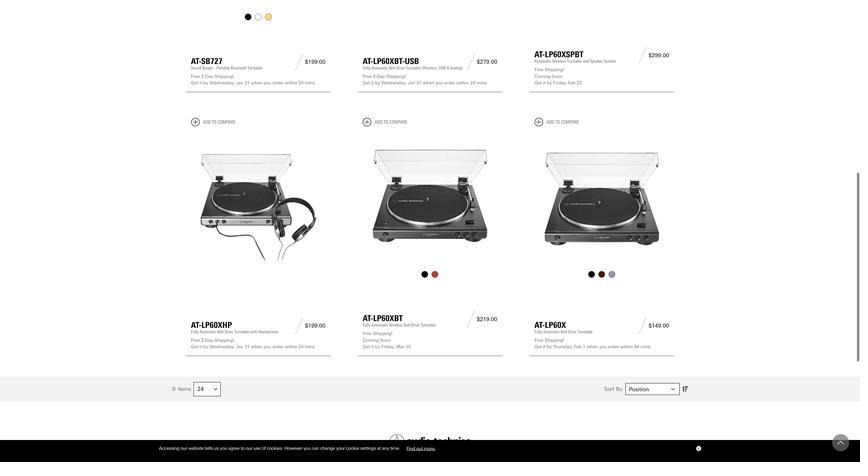 Task type: locate. For each thing, give the bounding box(es) containing it.
2 add to compare from the left
[[375, 119, 407, 125]]

0 vertical spatial soon
[[552, 74, 562, 79]]

carrat down image
[[214, 388, 217, 391], [671, 388, 674, 391]]

$279.00
[[477, 59, 497, 65]]

1 carrat down image from the left
[[214, 388, 217, 391]]

belt- inside at-lp60xhp fully automatic belt-drive turntable with headphones
[[217, 329, 225, 334]]

belt- inside at-lp60x fully automatic belt-drive turntable
[[561, 329, 568, 334]]

- down lp60xbt-
[[376, 74, 377, 79]]

- down lp60xhp
[[204, 338, 205, 343]]

by left thursday,
[[547, 344, 552, 350]]

1 horizontal spatial compare
[[389, 119, 407, 125]]

thursday,
[[553, 344, 573, 350]]

1 horizontal spatial option group
[[362, 269, 498, 280]]

31
[[245, 80, 250, 86], [416, 80, 421, 86], [245, 344, 250, 350]]

1 horizontal spatial friday,
[[553, 80, 567, 86]]

divider line image for at-sb727
[[293, 54, 305, 70]]

bluetooth
[[231, 65, 246, 70]]

automatic inside 'at-lp60xbt fully automatic wireless belt-drive turntable'
[[371, 323, 388, 328]]

coming inside free shipping! coming soon get it by friday, feb 23
[[535, 74, 551, 79]]

1 add from the left
[[203, 119, 211, 125]]

1 compare from the left
[[218, 119, 236, 125]]

coming for friday, feb 23
[[535, 74, 551, 79]]

order
[[272, 80, 283, 86], [444, 80, 455, 86], [272, 344, 283, 350], [608, 344, 619, 350]]

0 vertical spatial feb
[[568, 80, 575, 86]]

shipping!
[[545, 67, 564, 72], [215, 74, 234, 79], [386, 74, 406, 79], [373, 331, 392, 336], [215, 338, 234, 343], [545, 338, 564, 343]]

arrow up image
[[838, 440, 844, 446]]

0 vertical spatial $199.00
[[305, 59, 326, 65]]

$299.00
[[649, 52, 669, 59]]

shipping! inside free shipping! get it by thursday, feb 1 when you order within 54 mins
[[545, 338, 564, 343]]

at-
[[535, 50, 545, 59], [191, 56, 201, 66], [363, 56, 373, 66], [363, 314, 373, 323], [191, 320, 201, 330], [535, 320, 545, 330]]

1 our from the left
[[180, 446, 187, 451]]

31 down bluetooth
[[245, 80, 250, 86]]

lp60x
[[545, 320, 566, 330]]

compare
[[218, 119, 236, 125], [389, 119, 407, 125], [561, 119, 579, 125]]

at- for lp60xbt-
[[363, 56, 373, 66]]

by left 23 at right top
[[547, 80, 552, 86]]

31 down at-lp60xhp fully automatic belt-drive turntable with headphones
[[245, 344, 250, 350]]

2 horizontal spatial add
[[546, 119, 554, 125]]

option group
[[190, 12, 326, 22], [362, 269, 498, 280], [534, 269, 670, 280]]

-
[[214, 65, 215, 70], [204, 74, 205, 79], [376, 74, 377, 79], [204, 338, 205, 343]]

at- inside at-lp60xhp fully automatic belt-drive turntable with headphones
[[191, 320, 201, 330]]

cross image
[[697, 448, 700, 450]]

belt-
[[389, 65, 396, 70], [404, 323, 411, 328], [217, 329, 225, 334], [561, 329, 568, 334]]

at- inside at-lp60xspbt automatic wireless turntable and speaker system
[[535, 50, 545, 59]]

free inside free shipping! coming soon get it by friday, mar 15
[[363, 331, 372, 336]]

3 add from the left
[[546, 119, 554, 125]]

add to compare for lp60xhp
[[203, 119, 236, 125]]

option group for at-lp60xbt
[[362, 269, 498, 280]]

0 horizontal spatial soon
[[380, 338, 391, 343]]

2 our from the left
[[246, 446, 252, 451]]

1 horizontal spatial coming
[[535, 74, 551, 79]]

automatic for at-lp60xbt
[[371, 323, 388, 328]]

to for lp60xbt
[[384, 119, 388, 125]]

1 $199.00 from the top
[[305, 59, 326, 65]]

day
[[205, 74, 213, 79], [377, 74, 385, 79], [205, 338, 213, 343]]

add to compare
[[203, 119, 236, 125], [375, 119, 407, 125], [546, 119, 579, 125]]

feb left 23 at right top
[[568, 80, 575, 86]]

by
[[616, 386, 623, 393]]

add to compare button
[[191, 118, 236, 126], [363, 118, 407, 126], [535, 118, 579, 126]]

when
[[251, 80, 262, 86], [423, 80, 434, 86], [251, 344, 262, 350], [587, 344, 598, 350]]

usb
[[405, 56, 419, 66], [439, 65, 446, 70]]

wireless up free shipping! coming soon get it by friday, mar 15
[[389, 323, 403, 328]]

to for lp60xhp
[[212, 119, 216, 125]]

feb inside free shipping! coming soon get it by friday, feb 23
[[568, 80, 575, 86]]

free
[[535, 67, 543, 72], [191, 74, 200, 79], [363, 74, 372, 79], [363, 331, 372, 336], [191, 338, 200, 343], [535, 338, 543, 343]]

$199.00 for at-sb727
[[305, 59, 326, 65]]

1 add to compare from the left
[[203, 119, 236, 125]]

by
[[203, 80, 208, 86], [375, 80, 380, 86], [547, 80, 552, 86], [203, 344, 208, 350], [375, 344, 380, 350], [547, 344, 552, 350]]

soon down "lp60xspbt"
[[552, 74, 562, 79]]

shipping! up thursday,
[[545, 338, 564, 343]]

soon for friday, feb 23
[[552, 74, 562, 79]]

day down lp60xbt-
[[377, 74, 385, 79]]

feb
[[568, 80, 575, 86], [574, 344, 582, 350]]

items
[[178, 386, 191, 393]]

1 horizontal spatial carrat down image
[[671, 388, 674, 391]]

coming
[[535, 74, 551, 79], [363, 338, 379, 343]]

turntable inside at-lp60x fully automatic belt-drive turntable
[[577, 329, 593, 334]]

at- inside at-lp60xbt-usb fully automatic belt-drive turntable (wireless, usb & analog)
[[363, 56, 373, 66]]

jan
[[236, 80, 243, 86], [408, 80, 415, 86], [236, 344, 243, 350]]

2 horizontal spatial compare
[[561, 119, 579, 125]]

wednesday,
[[210, 80, 235, 86], [381, 80, 406, 86], [210, 344, 235, 350]]

soon
[[552, 74, 562, 79], [380, 338, 391, 343]]

divider line image for at-lp60xspbt
[[637, 47, 649, 64]]

at- for sb727
[[191, 56, 201, 66]]

get
[[191, 80, 198, 86], [363, 80, 370, 86], [535, 80, 542, 86], [191, 344, 198, 350], [363, 344, 370, 350], [535, 344, 542, 350]]

feb left 1
[[574, 344, 582, 350]]

soon down lp60xbt
[[380, 338, 391, 343]]

1 vertical spatial coming
[[363, 338, 379, 343]]

0 vertical spatial wireless
[[552, 59, 566, 64]]

2 horizontal spatial add to compare button
[[535, 118, 579, 126]]

coming inside free shipping! coming soon get it by friday, mar 15
[[363, 338, 379, 343]]

drive left with
[[225, 329, 233, 334]]

by down lp60xhp
[[203, 344, 208, 350]]

lp60xbt
[[373, 314, 403, 323]]

fully inside at-lp60x fully automatic belt-drive turntable
[[535, 329, 542, 334]]

soon inside free shipping! coming soon get it by friday, feb 23
[[552, 74, 562, 79]]

24
[[299, 80, 304, 86], [470, 80, 475, 86], [299, 344, 304, 350]]

wednesday, down the portable
[[210, 80, 235, 86]]

agree
[[228, 446, 239, 451]]

0 horizontal spatial wireless
[[389, 323, 403, 328]]

by left mar
[[375, 344, 380, 350]]

23
[[577, 80, 582, 86]]

within inside free shipping! get it by thursday, feb 1 when you order within 54 mins
[[620, 344, 633, 350]]

your
[[336, 446, 345, 451]]

1
[[583, 344, 585, 350]]

wireless inside at-lp60xspbt automatic wireless turntable and speaker system
[[552, 59, 566, 64]]

1 horizontal spatial usb
[[439, 65, 446, 70]]

add to compare button for lp60xbt
[[363, 118, 407, 126]]

carrat down image right items
[[214, 388, 217, 391]]

shipping! down at-lp60xhp fully automatic belt-drive turntable with headphones
[[215, 338, 234, 343]]

friday,
[[553, 80, 567, 86], [381, 344, 395, 350]]

feb inside free shipping! get it by thursday, feb 1 when you order within 54 mins
[[574, 344, 582, 350]]

- right burger
[[214, 65, 215, 70]]

friday, for friday, feb 23
[[553, 80, 567, 86]]

shipping! down "lp60xspbt"
[[545, 67, 564, 72]]

free 2 -day shipping! get it by wednesday, jan 31 when you order within 24 mins down bluetooth
[[191, 74, 315, 86]]

at- inside 'at-lp60xbt fully automatic wireless belt-drive turntable'
[[363, 314, 373, 323]]

you
[[264, 80, 271, 86], [435, 80, 443, 86], [264, 344, 271, 350], [599, 344, 607, 350], [220, 446, 227, 451], [303, 446, 311, 451]]

free 2 -day shipping! get it by wednesday, jan 31 when you order within 24 mins
[[191, 74, 315, 86], [363, 74, 487, 86], [191, 338, 315, 350]]

wireless up free shipping! coming soon get it by friday, feb 23
[[552, 59, 566, 64]]

fully left lp60xhp
[[191, 329, 199, 334]]

1 horizontal spatial wireless
[[552, 59, 566, 64]]

2 add to compare button from the left
[[363, 118, 407, 126]]

1 vertical spatial wireless
[[389, 323, 403, 328]]

0 horizontal spatial compare
[[218, 119, 236, 125]]

0 horizontal spatial carrat down image
[[214, 388, 217, 391]]

free shipping! get it by thursday, feb 1 when you order within 54 mins
[[535, 338, 651, 350]]

our left the website
[[180, 446, 187, 451]]

at-lp60xbt-usb fully automatic belt-drive turntable (wireless, usb & analog)
[[363, 56, 463, 70]]

fully inside 'at-lp60xbt fully automatic wireless belt-drive turntable'
[[363, 323, 370, 328]]

31 down at-lp60xbt-usb fully automatic belt-drive turntable (wireless, usb & analog)
[[416, 80, 421, 86]]

soon inside free shipping! coming soon get it by friday, mar 15
[[380, 338, 391, 343]]

automatic inside at-lp60x fully automatic belt-drive turntable
[[543, 329, 560, 334]]

3 add to compare from the left
[[546, 119, 579, 125]]

0 horizontal spatial friday,
[[381, 344, 395, 350]]

0 horizontal spatial add to compare button
[[191, 118, 236, 126]]

1 vertical spatial $199.00
[[305, 323, 326, 329]]

it inside free shipping! coming soon get it by friday, mar 15
[[371, 344, 374, 350]]

2 horizontal spatial add to compare
[[546, 119, 579, 125]]

2 add from the left
[[375, 119, 383, 125]]

turntable
[[567, 59, 582, 64], [247, 65, 262, 70], [406, 65, 421, 70], [421, 323, 436, 328], [234, 329, 249, 334], [577, 329, 593, 334]]

portable
[[216, 65, 230, 70]]

1 horizontal spatial add to compare
[[375, 119, 407, 125]]

automatic inside at-lp60xspbt automatic wireless turntable and speaker system
[[535, 59, 551, 64]]

fully left lp60xbt-
[[363, 65, 370, 70]]

1 horizontal spatial our
[[246, 446, 252, 451]]

friday, left 23 at right top
[[553, 80, 567, 86]]

mins
[[305, 80, 315, 86], [477, 80, 487, 86], [305, 344, 315, 350], [641, 344, 651, 350]]

fully inside at-lp60xbt-usb fully automatic belt-drive turntable (wireless, usb & analog)
[[363, 65, 370, 70]]

lp60xspbt
[[545, 50, 583, 59]]

friday, inside free shipping! coming soon get it by friday, mar 15
[[381, 344, 395, 350]]

usb left the &
[[439, 65, 446, 70]]

$199.00
[[305, 59, 326, 65], [305, 323, 326, 329]]

get inside free shipping! coming soon get it by friday, mar 15
[[363, 344, 370, 350]]

0 horizontal spatial our
[[180, 446, 187, 451]]

at- for lp60x
[[535, 320, 545, 330]]

analog)
[[450, 65, 463, 70]]

add for lp60x
[[546, 119, 554, 125]]

fully
[[363, 65, 370, 70], [363, 323, 370, 328], [191, 329, 199, 334], [535, 329, 542, 334]]

by down lp60xbt-
[[375, 80, 380, 86]]

sort by
[[604, 386, 623, 393]]

fully inside at-lp60xhp fully automatic belt-drive turntable with headphones
[[191, 329, 199, 334]]

1 horizontal spatial soon
[[552, 74, 562, 79]]

automatic for at-lp60x
[[543, 329, 560, 334]]

our
[[180, 446, 187, 451], [246, 446, 252, 451]]

2 $199.00 from the top
[[305, 323, 326, 329]]

fully for at-lp60xbt
[[363, 323, 370, 328]]

sound
[[191, 65, 201, 70]]

shipping! inside free shipping! coming soon get it by friday, mar 15
[[373, 331, 392, 336]]

us
[[214, 446, 219, 451]]

drive left "(wireless,"
[[396, 65, 405, 70]]

1 horizontal spatial add to compare button
[[363, 118, 407, 126]]

at-lp60xhp fully automatic belt-drive turntable with headphones
[[191, 320, 278, 334]]

$199.00 for at-lp60xhp
[[305, 323, 326, 329]]

coming down "lp60xspbt"
[[535, 74, 551, 79]]

0 horizontal spatial add
[[203, 119, 211, 125]]

0 vertical spatial friday,
[[553, 80, 567, 86]]

at lp60xhp image
[[191, 132, 326, 266]]

our left use
[[246, 446, 252, 451]]

usb left "(wireless,"
[[405, 56, 419, 66]]

fully left lp60xbt
[[363, 323, 370, 328]]

more.
[[424, 446, 436, 451]]

0 vertical spatial coming
[[535, 74, 551, 79]]

0 horizontal spatial add to compare
[[203, 119, 236, 125]]

it
[[199, 80, 202, 86], [371, 80, 374, 86], [543, 80, 546, 86], [199, 344, 202, 350], [371, 344, 374, 350], [543, 344, 546, 350]]

1 add to compare button from the left
[[191, 118, 236, 126]]

at- inside "at-sb727 sound burger - portable bluetooth turntable"
[[191, 56, 201, 66]]

shipping! down lp60xbt
[[373, 331, 392, 336]]

1 vertical spatial friday,
[[381, 344, 395, 350]]

drive
[[396, 65, 405, 70], [411, 323, 420, 328], [225, 329, 233, 334], [568, 329, 577, 334]]

2 down lp60xbt-
[[373, 74, 376, 79]]

add to compare button for lp60x
[[535, 118, 579, 126]]

mins inside free shipping! get it by thursday, feb 1 when you order within 54 mins
[[641, 344, 651, 350]]

1 horizontal spatial add
[[375, 119, 383, 125]]

2 down burger
[[201, 74, 204, 79]]

3 add to compare button from the left
[[535, 118, 579, 126]]

1 vertical spatial soon
[[380, 338, 391, 343]]

it inside free shipping! get it by thursday, feb 1 when you order within 54 mins
[[543, 344, 546, 350]]

belt- inside 'at-lp60xbt fully automatic wireless belt-drive turntable'
[[404, 323, 411, 328]]

automatic inside at-lp60xhp fully automatic belt-drive turntable with headphones
[[200, 329, 216, 334]]

can
[[312, 446, 319, 451]]

automatic for at-lp60xhp
[[200, 329, 216, 334]]

2 compare from the left
[[389, 119, 407, 125]]

0 horizontal spatial option group
[[190, 12, 326, 22]]

divider line image
[[637, 47, 649, 64], [293, 54, 305, 70], [465, 54, 477, 70], [465, 311, 477, 328], [293, 317, 305, 334], [637, 317, 649, 334]]

add
[[203, 119, 211, 125], [375, 119, 383, 125], [546, 119, 554, 125]]

coming down lp60xbt
[[363, 338, 379, 343]]

lp60xhp
[[201, 320, 232, 330]]

turntable inside at-lp60xspbt automatic wireless turntable and speaker system
[[567, 59, 582, 64]]

lp60xbt-
[[373, 56, 405, 66]]

0 horizontal spatial coming
[[363, 338, 379, 343]]

compare for at-lp60xhp
[[218, 119, 236, 125]]

at-lp60xspbt automatic wireless turntable and speaker system
[[535, 50, 616, 64]]

use
[[253, 446, 261, 451]]

2 horizontal spatial option group
[[534, 269, 670, 280]]

friday, inside free shipping! coming soon get it by friday, feb 23
[[553, 80, 567, 86]]

carrat down image left set descending direction image
[[671, 388, 674, 391]]

wireless
[[552, 59, 566, 64], [389, 323, 403, 328]]

to for lp60x
[[555, 119, 560, 125]]

drive up thursday,
[[568, 329, 577, 334]]

fully left lp60x
[[535, 329, 542, 334]]

at- inside at-lp60x fully automatic belt-drive turntable
[[535, 320, 545, 330]]

1 vertical spatial feb
[[574, 344, 582, 350]]

3 compare from the left
[[561, 119, 579, 125]]

friday, left mar
[[381, 344, 395, 350]]

2 down lp60xhp
[[201, 338, 204, 343]]

divider line image for at-lp60xhp
[[293, 317, 305, 334]]

automatic
[[535, 59, 551, 64], [371, 65, 388, 70], [371, 323, 388, 328], [200, 329, 216, 334], [543, 329, 560, 334]]

drive inside at-lp60xhp fully automatic belt-drive turntable with headphones
[[225, 329, 233, 334]]

divider line image for at-lp60x
[[637, 317, 649, 334]]

website
[[188, 446, 204, 451]]

day down burger
[[205, 74, 213, 79]]

turntable inside 'at-lp60xbt fully automatic wireless belt-drive turntable'
[[421, 323, 436, 328]]

drive right lp60xbt
[[411, 323, 420, 328]]



Task type: vqa. For each thing, say whether or not it's contained in the screenshot.
50%-
no



Task type: describe. For each thing, give the bounding box(es) containing it.
cookie
[[346, 446, 359, 451]]

add to compare for lp60x
[[546, 119, 579, 125]]

mar
[[396, 344, 404, 350]]

add to compare button for lp60xhp
[[191, 118, 236, 126]]

divider line image for at-lp60xbt
[[465, 311, 477, 328]]

jan down at-lp60xbt-usb fully automatic belt-drive turntable (wireless, usb & analog)
[[408, 80, 415, 86]]

headphones
[[258, 329, 278, 334]]

- inside "at-sb727 sound burger - portable bluetooth turntable"
[[214, 65, 215, 70]]

belt- inside at-lp60xbt-usb fully automatic belt-drive turntable (wireless, usb & analog)
[[389, 65, 396, 70]]

- down burger
[[204, 74, 205, 79]]

system
[[604, 59, 616, 64]]

$149.00
[[649, 323, 669, 329]]

at- for lp60xbt
[[363, 314, 373, 323]]

and
[[583, 59, 589, 64]]

at
[[377, 446, 381, 451]]

order inside free shipping! get it by thursday, feb 1 when you order within 54 mins
[[608, 344, 619, 350]]

by inside free shipping! coming soon get it by friday, mar 15
[[375, 344, 380, 350]]

drive inside at-lp60x fully automatic belt-drive turntable
[[568, 329, 577, 334]]

you inside free shipping! get it by thursday, feb 1 when you order within 54 mins
[[599, 344, 607, 350]]

when inside free shipping! get it by thursday, feb 1 when you order within 54 mins
[[587, 344, 598, 350]]

find out more.
[[407, 446, 436, 451]]

compare for at-lp60x
[[561, 119, 579, 125]]

free shipping! coming soon get it by friday, mar 15
[[363, 331, 411, 350]]

compare for at-lp60xbt
[[389, 119, 407, 125]]

shipping! down the portable
[[215, 74, 234, 79]]

with
[[250, 329, 257, 334]]

by down burger
[[203, 80, 208, 86]]

change
[[320, 446, 335, 451]]

automatic inside at-lp60xbt-usb fully automatic belt-drive turntable (wireless, usb & analog)
[[371, 65, 388, 70]]

wednesday, down lp60xbt-
[[381, 80, 406, 86]]

at-lp60x fully automatic belt-drive turntable
[[535, 320, 593, 334]]

&
[[447, 65, 449, 70]]

add for lp60xbt
[[375, 119, 383, 125]]

out
[[416, 446, 423, 451]]

coming for friday, mar 15
[[363, 338, 379, 343]]

tells
[[205, 446, 213, 451]]

get inside free shipping! coming soon get it by friday, feb 23
[[535, 80, 542, 86]]

wireless inside 'at-lp60xbt fully automatic wireless belt-drive turntable'
[[389, 323, 403, 328]]

6
[[172, 386, 175, 393]]

at- for lp60xspbt
[[535, 50, 545, 59]]

(wireless,
[[422, 65, 438, 70]]

15
[[406, 344, 411, 350]]

find out more. link
[[401, 443, 441, 454]]

at lp60x image
[[535, 132, 669, 266]]

divider line image for at-lp60xbt-usb
[[465, 54, 477, 70]]

jan down at-lp60xhp fully automatic belt-drive turntable with headphones
[[236, 344, 243, 350]]

friday, for friday, mar 15
[[381, 344, 395, 350]]

day down lp60xhp
[[205, 338, 213, 343]]

54
[[634, 344, 639, 350]]

free 2 -day shipping! get it by wednesday, jan 31 when you order within 24 mins down with
[[191, 338, 315, 350]]

free shipping! coming soon get it by friday, feb 23
[[535, 67, 582, 86]]

2 carrat down image from the left
[[671, 388, 674, 391]]

turntable inside at-lp60xbt-usb fully automatic belt-drive turntable (wireless, usb & analog)
[[406, 65, 421, 70]]

sb727
[[201, 56, 222, 66]]

by inside free shipping! coming soon get it by friday, feb 23
[[547, 80, 552, 86]]

add to compare for lp60xbt
[[375, 119, 407, 125]]

0 horizontal spatial usb
[[405, 56, 419, 66]]

at- for lp60xhp
[[191, 320, 201, 330]]

shipping! inside free shipping! coming soon get it by friday, feb 23
[[545, 67, 564, 72]]

shipping! down lp60xbt-
[[386, 74, 406, 79]]

turntable inside "at-sb727 sound burger - portable bluetooth turntable"
[[247, 65, 262, 70]]

at lp60xbt image
[[363, 132, 497, 266]]

drive inside at-lp60xbt-usb fully automatic belt-drive turntable (wireless, usb & analog)
[[396, 65, 405, 70]]

time.
[[390, 446, 400, 451]]

at-sb727 sound burger - portable bluetooth turntable
[[191, 56, 262, 70]]

by inside free shipping! get it by thursday, feb 1 when you order within 54 mins
[[547, 344, 552, 350]]

cookies.
[[267, 446, 283, 451]]

6 items
[[172, 386, 191, 393]]

of
[[262, 446, 266, 451]]

turntable inside at-lp60xhp fully automatic belt-drive turntable with headphones
[[234, 329, 249, 334]]

wednesday, down lp60xhp
[[210, 344, 235, 350]]

get inside free shipping! get it by thursday, feb 1 when you order within 54 mins
[[535, 344, 542, 350]]

store logo image
[[389, 434, 471, 449]]

however
[[284, 446, 302, 451]]

find
[[407, 446, 415, 451]]

set descending direction image
[[682, 385, 688, 394]]

fully for at-lp60xhp
[[191, 329, 199, 334]]

free inside free shipping! coming soon get it by friday, feb 23
[[535, 67, 543, 72]]

$219.00
[[477, 316, 497, 323]]

sort
[[604, 386, 615, 393]]

soon for friday, mar 15
[[380, 338, 391, 343]]

settings
[[360, 446, 376, 451]]

any
[[382, 446, 389, 451]]

fully for at-lp60x
[[535, 329, 542, 334]]

drive inside 'at-lp60xbt fully automatic wireless belt-drive turntable'
[[411, 323, 420, 328]]

jan down bluetooth
[[236, 80, 243, 86]]

accessing our website tells us you agree to our use of cookies. however you can change your cookie settings at any time.
[[159, 446, 401, 451]]

speaker
[[590, 59, 603, 64]]

it inside free shipping! coming soon get it by friday, feb 23
[[543, 80, 546, 86]]

option group for at-lp60x
[[534, 269, 670, 280]]

add for lp60xhp
[[203, 119, 211, 125]]

accessing
[[159, 446, 179, 451]]

at-lp60xbt fully automatic wireless belt-drive turntable
[[363, 314, 436, 328]]

free 2 -day shipping! get it by wednesday, jan 31 when you order within 24 mins down "(wireless,"
[[363, 74, 487, 86]]

burger
[[202, 65, 213, 70]]

free inside free shipping! get it by thursday, feb 1 when you order within 54 mins
[[535, 338, 543, 343]]



